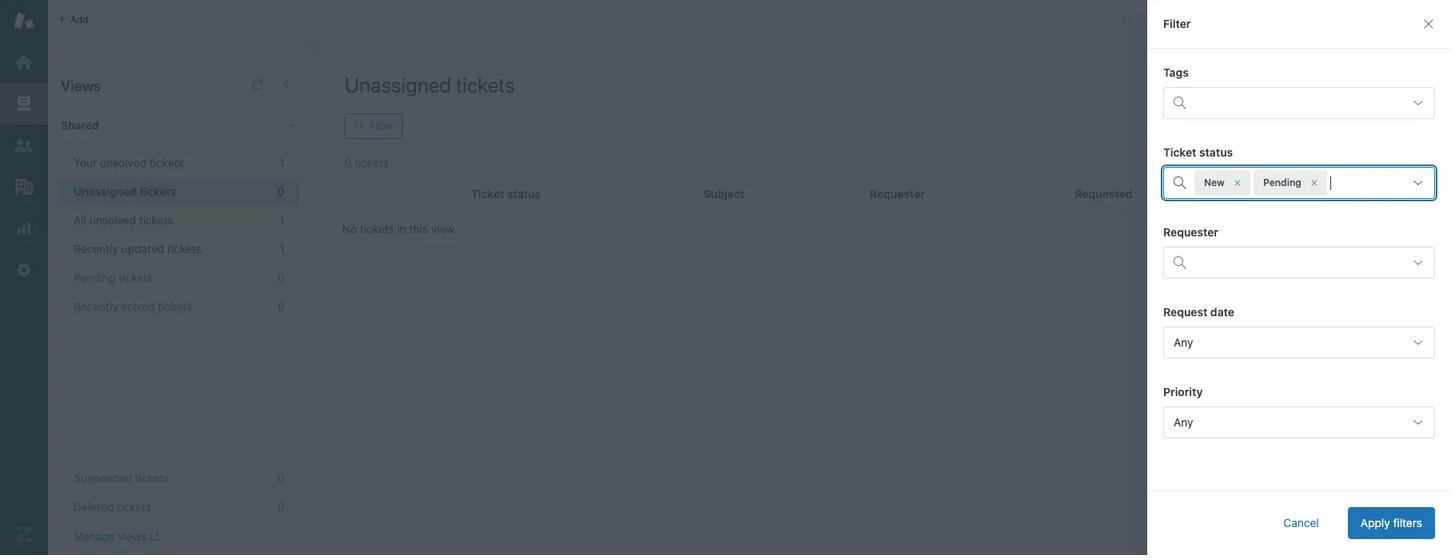 Task type: describe. For each thing, give the bounding box(es) containing it.
ticket
[[1164, 146, 1197, 159]]

admin image
[[14, 260, 34, 281]]

your unsolved tickets
[[74, 156, 184, 170]]

shared button
[[48, 102, 269, 150]]

manage views link
[[74, 530, 159, 545]]

pending for pending tickets
[[74, 271, 116, 285]]

this
[[410, 222, 428, 236]]

pending tickets
[[74, 271, 153, 285]]

new option
[[1195, 170, 1251, 196]]

deleted tickets
[[74, 501, 151, 514]]

status
[[1200, 146, 1234, 159]]

suspended tickets
[[74, 472, 169, 486]]

close drawer image
[[1423, 18, 1436, 30]]

apply filters
[[1361, 517, 1423, 530]]

views
[[118, 530, 147, 544]]

1 vertical spatial unassigned
[[74, 185, 137, 198]]

views image
[[14, 94, 34, 114]]

recently updated tickets
[[74, 242, 202, 256]]

pending option
[[1254, 170, 1328, 196]]

your
[[74, 156, 97, 170]]

filters
[[1394, 517, 1423, 530]]

all unsolved tickets
[[74, 214, 173, 227]]

0 for recently solved tickets
[[278, 300, 285, 314]]

any field for priority
[[1164, 407, 1436, 439]]

pending for pending
[[1264, 177, 1302, 189]]

shared heading
[[48, 102, 312, 150]]

ticket status element
[[1164, 167, 1436, 199]]

remove image for pending
[[1310, 178, 1320, 188]]

no tickets in this view
[[342, 222, 455, 236]]

recently solved tickets
[[74, 300, 192, 314]]

all
[[74, 214, 86, 227]]

priority
[[1164, 386, 1204, 399]]

(opens in a new tab) image
[[147, 533, 159, 543]]

suspended
[[74, 472, 132, 486]]

main element
[[0, 0, 48, 556]]

Ticket status field
[[1331, 170, 1402, 196]]

0 for pending tickets
[[278, 271, 285, 285]]

1 for your unsolved tickets
[[280, 156, 285, 170]]

collapse views pane image
[[280, 78, 293, 91]]

apply filters button
[[1349, 508, 1436, 540]]

zendesk support image
[[14, 10, 34, 31]]

conversations button
[[1151, 7, 1270, 32]]

Tags field
[[1195, 90, 1402, 116]]

1 horizontal spatial unassigned tickets
[[345, 73, 515, 97]]

0 horizontal spatial unassigned tickets
[[74, 185, 176, 198]]

request date
[[1164, 306, 1235, 319]]

manage
[[74, 530, 115, 544]]

cancel
[[1284, 517, 1320, 530]]

recently for recently solved tickets
[[74, 300, 118, 314]]

solved
[[121, 300, 155, 314]]

organizations image
[[14, 177, 34, 198]]

request
[[1164, 306, 1208, 319]]



Task type: locate. For each thing, give the bounding box(es) containing it.
1 horizontal spatial remove image
[[1310, 178, 1320, 188]]

1 for recently updated tickets
[[280, 242, 285, 256]]

unassigned tickets
[[345, 73, 515, 97], [74, 185, 176, 198]]

0 horizontal spatial remove image
[[1234, 178, 1243, 188]]

any down priority
[[1174, 416, 1194, 430]]

recently down 'pending tickets'
[[74, 300, 118, 314]]

remove image right new
[[1234, 178, 1243, 188]]

any field for request date
[[1164, 327, 1436, 359]]

pending right new "option"
[[1264, 177, 1302, 189]]

1 vertical spatial pending
[[74, 271, 116, 285]]

cancel button
[[1271, 508, 1333, 540]]

Any field
[[1164, 327, 1436, 359], [1164, 407, 1436, 439]]

tickets
[[456, 73, 515, 97], [150, 156, 184, 170], [140, 185, 176, 198], [139, 214, 173, 227], [360, 222, 394, 236], [167, 242, 202, 256], [119, 271, 153, 285], [158, 300, 192, 314], [135, 472, 169, 486], [117, 501, 151, 514]]

1 vertical spatial unsolved
[[89, 214, 136, 227]]

get started image
[[14, 52, 34, 73]]

1 vertical spatial filter
[[370, 120, 393, 132]]

shared
[[61, 118, 99, 132]]

reporting image
[[14, 218, 34, 239]]

tags
[[1164, 66, 1189, 79]]

0 for suspended tickets
[[278, 472, 285, 486]]

1 vertical spatial 1
[[280, 214, 285, 227]]

requester
[[1164, 226, 1219, 239]]

filter dialog
[[1148, 0, 1452, 556]]

recently for recently updated tickets
[[74, 242, 118, 256]]

tags element
[[1164, 87, 1436, 119]]

1 any from the top
[[1174, 336, 1194, 350]]

0 horizontal spatial unassigned
[[74, 185, 137, 198]]

in
[[397, 222, 406, 236]]

unsolved for all
[[89, 214, 136, 227]]

unsolved
[[100, 156, 147, 170], [89, 214, 136, 227]]

1 any field from the top
[[1164, 327, 1436, 359]]

requester element
[[1164, 247, 1436, 279]]

1 horizontal spatial pending
[[1264, 177, 1302, 189]]

0 vertical spatial any
[[1174, 336, 1194, 350]]

1 vertical spatial any
[[1174, 416, 1194, 430]]

zendesk image
[[14, 525, 34, 546]]

1 recently from the top
[[74, 242, 118, 256]]

filter inside filter dialog
[[1164, 17, 1192, 30]]

new
[[1205, 177, 1226, 189]]

1
[[280, 156, 285, 170], [280, 214, 285, 227], [280, 242, 285, 256]]

0 vertical spatial pending
[[1264, 177, 1302, 189]]

1 remove image from the left
[[1234, 178, 1243, 188]]

any for priority
[[1174, 416, 1194, 430]]

0 vertical spatial 1
[[280, 156, 285, 170]]

customers image
[[14, 135, 34, 156]]

0 for deleted tickets
[[278, 501, 285, 514]]

1 vertical spatial recently
[[74, 300, 118, 314]]

unassigned
[[345, 73, 452, 97], [74, 185, 137, 198]]

remove image inside pending option
[[1310, 178, 1320, 188]]

0
[[277, 185, 285, 198], [278, 271, 285, 285], [278, 300, 285, 314], [278, 472, 285, 486], [278, 501, 285, 514]]

0 vertical spatial unassigned tickets
[[345, 73, 515, 97]]

1 vertical spatial any field
[[1164, 407, 1436, 439]]

filter button
[[345, 114, 403, 139]]

pending up 'recently solved tickets'
[[74, 271, 116, 285]]

1 1 from the top
[[280, 156, 285, 170]]

unassigned up all unsolved tickets on the top
[[74, 185, 137, 198]]

unassigned tickets up all unsolved tickets on the top
[[74, 185, 176, 198]]

no
[[342, 222, 357, 236]]

unassigned tickets up filter button
[[345, 73, 515, 97]]

subject
[[704, 187, 745, 201]]

pending
[[1264, 177, 1302, 189], [74, 271, 116, 285]]

pending inside pending option
[[1264, 177, 1302, 189]]

0 vertical spatial unassigned
[[345, 73, 452, 97]]

0 vertical spatial unsolved
[[100, 156, 147, 170]]

conversations
[[1169, 13, 1233, 25]]

1 horizontal spatial unassigned
[[345, 73, 452, 97]]

0 vertical spatial filter
[[1164, 17, 1192, 30]]

0 vertical spatial recently
[[74, 242, 118, 256]]

0 horizontal spatial filter
[[370, 120, 393, 132]]

updated
[[121, 242, 164, 256]]

remove image inside new "option"
[[1234, 178, 1243, 188]]

2 any from the top
[[1174, 416, 1194, 430]]

1 for all unsolved tickets
[[280, 214, 285, 227]]

remove image
[[1234, 178, 1243, 188], [1310, 178, 1320, 188]]

unsolved right your
[[100, 156, 147, 170]]

0 vertical spatial any field
[[1164, 327, 1436, 359]]

1 vertical spatial unassigned tickets
[[74, 185, 176, 198]]

date
[[1211, 306, 1235, 319]]

views
[[61, 78, 101, 94]]

refresh views pane image
[[251, 78, 264, 91]]

filter inside filter button
[[370, 120, 393, 132]]

0 for unassigned tickets
[[277, 185, 285, 198]]

ticket status
[[1164, 146, 1234, 159]]

0 horizontal spatial pending
[[74, 271, 116, 285]]

unassigned up filter button
[[345, 73, 452, 97]]

2 vertical spatial 1
[[280, 242, 285, 256]]

2 any field from the top
[[1164, 407, 1436, 439]]

remove image for new
[[1234, 178, 1243, 188]]

any for request date
[[1174, 336, 1194, 350]]

remove image left ticket status field
[[1310, 178, 1320, 188]]

3 1 from the top
[[280, 242, 285, 256]]

1 horizontal spatial filter
[[1164, 17, 1192, 30]]

view
[[431, 222, 455, 236]]

deleted
[[74, 501, 114, 514]]

2 remove image from the left
[[1310, 178, 1320, 188]]

unsolved right the 'all'
[[89, 214, 136, 227]]

recently down the 'all'
[[74, 242, 118, 256]]

2 1 from the top
[[280, 214, 285, 227]]

unsolved for your
[[100, 156, 147, 170]]

any down request
[[1174, 336, 1194, 350]]

filter
[[1164, 17, 1192, 30], [370, 120, 393, 132]]

any
[[1174, 336, 1194, 350], [1174, 416, 1194, 430]]

apply
[[1361, 517, 1391, 530]]

recently
[[74, 242, 118, 256], [74, 300, 118, 314]]

2 recently from the top
[[74, 300, 118, 314]]

manage views
[[74, 530, 147, 544]]



Task type: vqa. For each thing, say whether or not it's contained in the screenshot.
CC button
no



